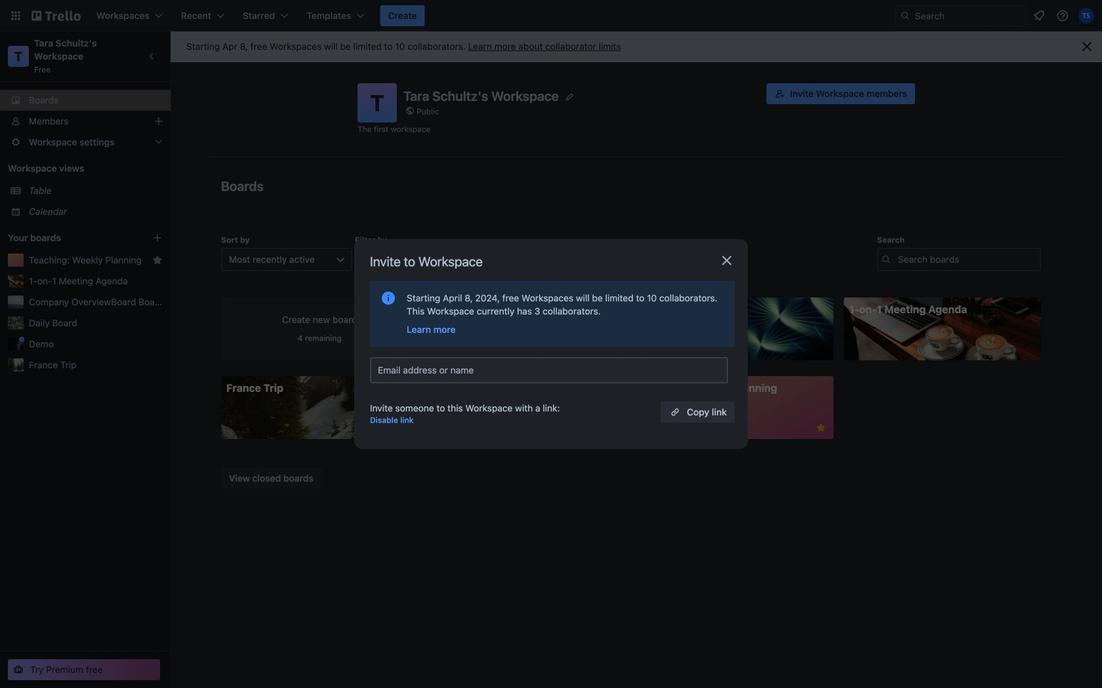 Task type: describe. For each thing, give the bounding box(es) containing it.
Email address or name text field
[[378, 361, 726, 380]]

tara schultz (taraschultz7) image
[[1079, 8, 1094, 24]]

search image
[[900, 10, 911, 21]]

open information menu image
[[1056, 9, 1069, 22]]

add board image
[[152, 233, 163, 243]]

0 notifications image
[[1031, 8, 1047, 24]]

close image
[[719, 253, 735, 269]]

Search field
[[895, 5, 1026, 26]]

sm image
[[402, 345, 416, 358]]



Task type: locate. For each thing, give the bounding box(es) containing it.
your boards with 6 items element
[[8, 230, 133, 246]]

Search boards text field
[[877, 248, 1041, 272]]

starred icon image
[[152, 255, 163, 266]]

workspace navigation collapse icon image
[[143, 47, 161, 66]]

primary element
[[0, 0, 1102, 31]]



Task type: vqa. For each thing, say whether or not it's contained in the screenshot.
Tara Schultz (taraschultz7) icon
yes



